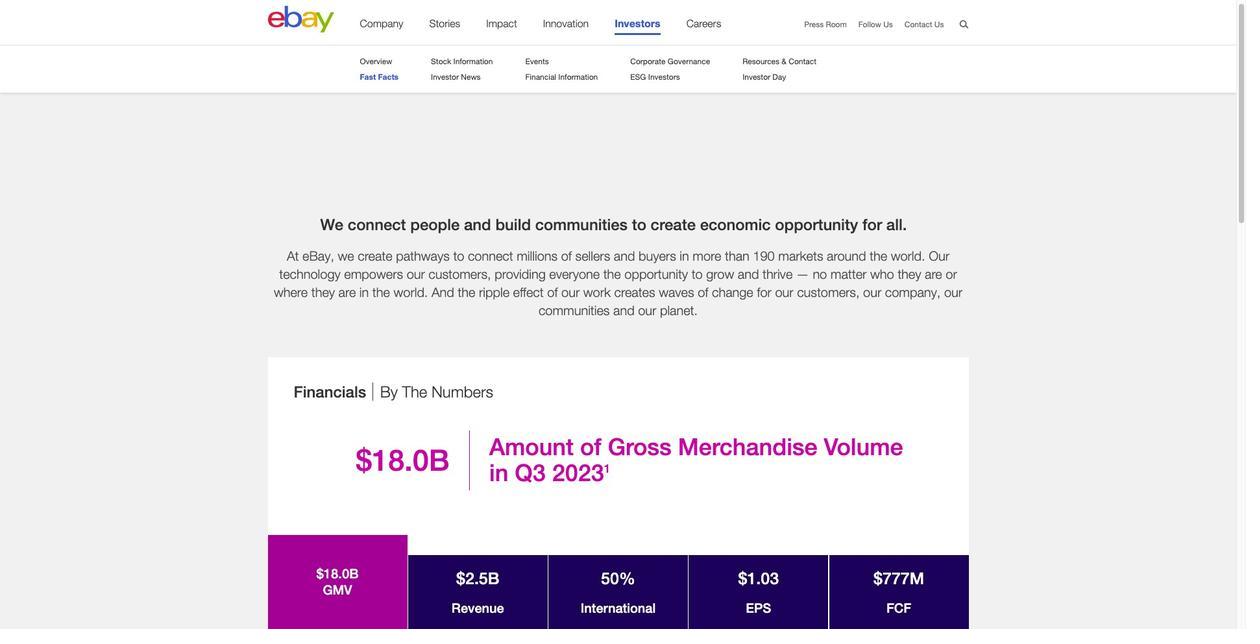 Task type: locate. For each thing, give the bounding box(es) containing it.
the
[[870, 248, 887, 263], [603, 266, 621, 281], [372, 285, 390, 300], [458, 285, 475, 300]]

of right the effect
[[547, 285, 558, 300]]

0 horizontal spatial connect
[[348, 215, 406, 234]]

0 horizontal spatial 2023
[[183, 558, 235, 586]]

18.0 inside $ 18.0 b gmv
[[324, 566, 349, 581]]

financial information link
[[525, 72, 598, 82]]

are down empowers
[[338, 285, 356, 300]]

economic
[[700, 215, 771, 234]]

communities down the work
[[539, 303, 610, 318]]

2 horizontal spatial to
[[692, 266, 703, 281]]

$ for $ 1.03
[[738, 569, 747, 589]]

1 horizontal spatial create
[[651, 215, 696, 234]]

press room link
[[804, 19, 847, 29]]

0 horizontal spatial contact
[[789, 56, 816, 66]]

communities
[[535, 215, 628, 234], [539, 303, 610, 318]]

1 horizontal spatial are
[[925, 266, 942, 281]]

resources & contact investor day
[[743, 56, 816, 82]]

markets
[[778, 248, 823, 263]]

1 vertical spatial to
[[453, 248, 464, 263]]

investor down stock
[[431, 72, 459, 82]]

investor down 'resources'
[[743, 72, 770, 82]]

1 horizontal spatial 2023
[[552, 460, 604, 487]]

$ 18.0 b
[[356, 443, 449, 478]]

1 vertical spatial contact
[[789, 56, 816, 66]]

connect up providing
[[468, 248, 513, 263]]

empowers
[[344, 266, 403, 281]]

and
[[464, 215, 491, 234], [614, 248, 635, 263], [738, 266, 759, 281], [613, 303, 634, 318]]

the
[[402, 383, 427, 401]]

1 vertical spatial opportunity
[[625, 266, 688, 281]]

0 horizontal spatial 18.0
[[324, 566, 349, 581]]

they up company,
[[898, 266, 921, 281]]

to right 'pathways'
[[453, 248, 464, 263]]

for left all.
[[862, 215, 882, 234]]

1 vertical spatial q3
[[498, 532, 529, 560]]

1 horizontal spatial investor
[[743, 72, 770, 82]]

our
[[407, 266, 425, 281], [561, 285, 580, 300], [775, 285, 793, 300], [863, 285, 881, 300], [944, 285, 962, 300], [638, 303, 656, 318]]

contact us link
[[905, 19, 944, 29]]

international
[[581, 601, 656, 616]]

0 horizontal spatial opportunity
[[625, 266, 688, 281]]

revenue
[[452, 601, 504, 616]]

0 vertical spatial 2023
[[552, 460, 604, 487]]

information right financial
[[558, 72, 598, 82]]

ripple
[[479, 285, 509, 300]]

0 vertical spatial they
[[898, 266, 921, 281]]

$ for $
[[307, 542, 323, 576]]

quick links list
[[792, 19, 944, 30]]

governance
[[668, 56, 710, 66]]

amount of gross merchandise volume in q3 2023
[[489, 434, 903, 487]]

contact right "&"
[[789, 56, 816, 66]]

1 horizontal spatial world.
[[891, 248, 925, 263]]

overview link
[[360, 56, 392, 66]]

investors down corporate governance link
[[648, 72, 680, 82]]

world.
[[891, 248, 925, 263], [394, 285, 428, 300]]

technology
[[279, 266, 341, 281]]

the down empowers
[[372, 285, 390, 300]]

1 horizontal spatial 18.0
[[372, 443, 429, 478]]

1 horizontal spatial connect
[[468, 248, 513, 263]]

connect up we on the top
[[348, 215, 406, 234]]

opportunity down buyers
[[625, 266, 688, 281]]

ebay,
[[302, 248, 334, 263]]

to up buyers
[[632, 215, 646, 234]]

1 vertical spatial are
[[338, 285, 356, 300]]

to down the 'more'
[[692, 266, 703, 281]]

we
[[320, 215, 343, 234]]

1 investor from the left
[[431, 72, 459, 82]]

b
[[429, 443, 449, 478], [349, 566, 358, 581], [488, 569, 499, 589]]

0 vertical spatial customers,
[[429, 266, 491, 281]]

flow
[[299, 532, 350, 560]]

2 us from the left
[[934, 19, 944, 29]]

world. left our
[[891, 248, 925, 263]]

0 horizontal spatial for
[[757, 285, 772, 300]]

0 horizontal spatial are
[[338, 285, 356, 300]]

contact us
[[905, 19, 944, 29]]

$
[[356, 443, 372, 478], [307, 542, 323, 576], [317, 566, 324, 581], [456, 569, 465, 589], [738, 569, 747, 589], [874, 569, 883, 589]]

$ inside $ 18.0 b gmv
[[317, 566, 324, 581]]

0 vertical spatial q3
[[515, 460, 546, 487]]

0 vertical spatial to
[[632, 215, 646, 234]]

stock information investor news
[[431, 56, 493, 82]]

us right follow us
[[934, 19, 944, 29]]

contact
[[905, 19, 932, 29], [789, 56, 816, 66]]

to
[[632, 215, 646, 234], [453, 248, 464, 263], [692, 266, 703, 281]]

we
[[338, 248, 354, 263]]

0 vertical spatial are
[[925, 266, 942, 281]]

0 horizontal spatial b
[[349, 566, 358, 581]]

1 horizontal spatial contact
[[905, 19, 932, 29]]

are left or
[[925, 266, 942, 281]]

events
[[525, 56, 549, 66]]

1 horizontal spatial us
[[934, 19, 944, 29]]

$ for $ 18.0 b gmv
[[317, 566, 324, 581]]

room
[[826, 19, 847, 29]]

1
[[604, 462, 611, 476]]

of inside amount of gross merchandise volume in q3 2023
[[580, 434, 601, 461]]

effect
[[513, 285, 544, 300]]

0 vertical spatial world.
[[891, 248, 925, 263]]

follow
[[858, 19, 881, 29]]

0 horizontal spatial create
[[358, 248, 392, 263]]

customers, down no
[[797, 285, 860, 300]]

the right and
[[458, 285, 475, 300]]

press room
[[804, 19, 847, 29]]

$ 2.5 b
[[456, 569, 499, 589]]

2 investor from the left
[[743, 72, 770, 82]]

1 us from the left
[[883, 19, 893, 29]]

0 vertical spatial create
[[651, 215, 696, 234]]

1 vertical spatial 18.0
[[324, 566, 349, 581]]

2023
[[552, 460, 604, 487], [183, 558, 235, 586]]

1 vertical spatial connect
[[468, 248, 513, 263]]

2023 inside amount of gross merchandise volume in q3 2023
[[552, 460, 604, 487]]

company link
[[360, 18, 403, 35]]

fast
[[360, 72, 376, 82]]

0 vertical spatial information
[[453, 56, 493, 66]]

investors up corporate
[[615, 17, 660, 29]]

who
[[870, 266, 894, 281]]

communities up sellers
[[535, 215, 628, 234]]

1 horizontal spatial for
[[862, 215, 882, 234]]

$ for $ 18.0 b
[[356, 443, 372, 478]]

customers,
[[429, 266, 491, 281], [797, 285, 860, 300]]

0 horizontal spatial information
[[453, 56, 493, 66]]

merchandise
[[678, 434, 817, 461]]

world. left and
[[394, 285, 428, 300]]

1 vertical spatial they
[[311, 285, 335, 300]]

eps
[[746, 601, 771, 616]]

information inside "stock information investor news"
[[453, 56, 493, 66]]

contact right follow us
[[905, 19, 932, 29]]

1 vertical spatial customers,
[[797, 285, 860, 300]]

company,
[[885, 285, 941, 300]]

planet.
[[660, 303, 698, 318]]

0 vertical spatial 18.0
[[372, 443, 429, 478]]

1 vertical spatial 2023
[[183, 558, 235, 586]]

and left build
[[464, 215, 491, 234]]

for down thrive
[[757, 285, 772, 300]]

us for follow us
[[883, 19, 893, 29]]

our down thrive
[[775, 285, 793, 300]]

1 vertical spatial create
[[358, 248, 392, 263]]

q3 inside free cash flow generated in q3 2023
[[498, 532, 529, 560]]

free cash flow generated in q3 2023
[[183, 532, 529, 586]]

1 vertical spatial communities
[[539, 303, 610, 318]]

contact inside quick links list
[[905, 19, 932, 29]]

our down 'who' at the top
[[863, 285, 881, 300]]

events financial information
[[525, 56, 598, 82]]

1 horizontal spatial customers,
[[797, 285, 860, 300]]

1 horizontal spatial information
[[558, 72, 598, 82]]

0 vertical spatial connect
[[348, 215, 406, 234]]

18.0
[[372, 443, 429, 478], [324, 566, 349, 581]]

they down technology
[[311, 285, 335, 300]]

0 horizontal spatial us
[[883, 19, 893, 29]]

numbers
[[432, 383, 493, 401]]

financial
[[525, 72, 556, 82]]

0 horizontal spatial world.
[[394, 285, 428, 300]]

the up the work
[[603, 266, 621, 281]]

people
[[410, 215, 460, 234]]

in
[[680, 248, 689, 263], [359, 285, 369, 300], [489, 460, 508, 487], [473, 532, 492, 560]]

investor day link
[[743, 72, 786, 82]]

creates
[[614, 285, 655, 300]]

investor inside "stock information investor news"
[[431, 72, 459, 82]]

0 horizontal spatial investor
[[431, 72, 459, 82]]

q3
[[515, 460, 546, 487], [498, 532, 529, 560]]

1 vertical spatial investors
[[648, 72, 680, 82]]

opportunity up 'markets' on the right
[[775, 215, 858, 234]]

follow us
[[858, 19, 893, 29]]

0 vertical spatial contact
[[905, 19, 932, 29]]

1 vertical spatial information
[[558, 72, 598, 82]]

1 horizontal spatial to
[[632, 215, 646, 234]]

for
[[862, 215, 882, 234], [757, 285, 772, 300]]

1 vertical spatial for
[[757, 285, 772, 300]]

customers, up and
[[429, 266, 491, 281]]

stock information link
[[431, 56, 493, 66]]

events link
[[525, 56, 549, 66]]

0 horizontal spatial customers,
[[429, 266, 491, 281]]

b inside $ 18.0 b gmv
[[349, 566, 358, 581]]

communities inside at ebay, we create pathways to connect millions of sellers and buyers in more than 190 markets around the world. our technology empowers our customers, providing everyone the opportunity to grow and thrive — no matter who they are or where they are in the world. and the ripple effect of our work creates waves of change for our customers, our company, our communities and our planet.
[[539, 303, 610, 318]]

1 horizontal spatial b
[[429, 443, 449, 478]]

we connect people and build communities to create economic opportunity for all.
[[320, 215, 907, 234]]

at ebay, we create pathways to connect millions of sellers and buyers in more than 190 markets around the world. our technology empowers our customers, providing everyone the opportunity to grow and thrive — no matter who they are or where they are in the world. and the ripple effect of our work creates waves of change for our customers, our company, our communities and our planet.
[[274, 248, 962, 318]]

investors
[[615, 17, 660, 29], [648, 72, 680, 82]]

1 vertical spatial world.
[[394, 285, 428, 300]]

2 vertical spatial to
[[692, 266, 703, 281]]

of
[[561, 248, 572, 263], [547, 285, 558, 300], [698, 285, 708, 300], [580, 434, 601, 461]]

1 horizontal spatial opportunity
[[775, 215, 858, 234]]

and right sellers
[[614, 248, 635, 263]]

create up empowers
[[358, 248, 392, 263]]

buyers
[[639, 248, 676, 263]]

gross
[[608, 434, 672, 461]]

create up buyers
[[651, 215, 696, 234]]

information up news
[[453, 56, 493, 66]]

in inside free cash flow generated in q3 2023
[[473, 532, 492, 560]]

us right follow at the top of the page
[[883, 19, 893, 29]]

waves
[[659, 285, 694, 300]]

2 horizontal spatial b
[[488, 569, 499, 589]]

of left gross
[[580, 434, 601, 461]]

50
[[601, 569, 619, 589]]

create inside at ebay, we create pathways to connect millions of sellers and buyers in more than 190 markets around the world. our technology empowers our customers, providing everyone the opportunity to grow and thrive — no matter who they are or where they are in the world. and the ripple effect of our work creates waves of change for our customers, our company, our communities and our planet.
[[358, 248, 392, 263]]



Task type: vqa. For each thing, say whether or not it's contained in the screenshot.
18.0 in the the $ 18.0 B GMV
yes



Task type: describe. For each thing, give the bounding box(es) containing it.
cash
[[237, 532, 292, 560]]

2.5
[[465, 569, 488, 589]]

of down grow
[[698, 285, 708, 300]]

1.03
[[747, 569, 779, 589]]

information inside 'events financial information'
[[558, 72, 598, 82]]

of up everyone in the left of the page
[[561, 248, 572, 263]]

by
[[380, 383, 398, 401]]

q3 inside amount of gross merchandise volume in q3 2023
[[515, 460, 546, 487]]

corporate governance link
[[630, 56, 710, 66]]

b for $ 18.0 b
[[429, 443, 449, 478]]

around
[[827, 248, 866, 263]]

corporate governance esg investors
[[630, 56, 710, 82]]

volume
[[824, 434, 903, 461]]

resources
[[743, 56, 779, 66]]

impact link
[[486, 18, 517, 35]]

careers link
[[686, 18, 721, 35]]

0 vertical spatial investors
[[615, 17, 660, 29]]

190
[[753, 248, 775, 263]]

careers
[[686, 18, 721, 29]]

resources & contact link
[[743, 56, 816, 66]]

free
[[183, 532, 230, 560]]

our down everyone in the left of the page
[[561, 285, 580, 300]]

$ 777 m
[[874, 569, 924, 589]]

overview fast facts
[[360, 56, 399, 82]]

b for $ 2.5 b
[[488, 569, 499, 589]]

investor news link
[[431, 72, 481, 82]]

and down creates
[[613, 303, 634, 318]]

press
[[804, 19, 824, 29]]

no
[[813, 266, 827, 281]]

more
[[693, 248, 721, 263]]

18.0 for $ 18.0 b gmv
[[324, 566, 349, 581]]

our
[[929, 248, 949, 263]]

0 vertical spatial opportunity
[[775, 215, 858, 234]]

b for $ 18.0 b gmv
[[349, 566, 358, 581]]

m
[[910, 569, 924, 589]]

us for contact us
[[934, 19, 944, 29]]

777
[[883, 569, 910, 589]]

$ 18.0 b gmv
[[317, 566, 358, 596]]

the up 'who' at the top
[[870, 248, 887, 263]]

work
[[583, 285, 611, 300]]

by the numbers
[[380, 383, 493, 401]]

corporate
[[630, 56, 665, 66]]

home image
[[268, 6, 334, 32]]

0 horizontal spatial they
[[311, 285, 335, 300]]

0 horizontal spatial to
[[453, 248, 464, 263]]

1 horizontal spatial they
[[898, 266, 921, 281]]

innovation link
[[543, 18, 589, 35]]

innovation
[[543, 18, 589, 29]]

stories link
[[429, 18, 460, 35]]

contact inside resources & contact investor day
[[789, 56, 816, 66]]

$ 1.03
[[738, 569, 779, 589]]

day
[[773, 72, 786, 82]]

facts
[[378, 72, 399, 82]]

everyone
[[549, 266, 600, 281]]

build
[[495, 215, 531, 234]]

18.0 for $ 18.0 b
[[372, 443, 429, 478]]

sellers
[[575, 248, 610, 263]]

&
[[782, 56, 787, 66]]

follow us link
[[858, 19, 893, 29]]

providing
[[495, 266, 546, 281]]

investors inside corporate governance esg investors
[[648, 72, 680, 82]]

investors link
[[615, 17, 660, 35]]

fast facts link
[[360, 72, 399, 82]]

grow
[[706, 266, 734, 281]]

our down creates
[[638, 303, 656, 318]]

opportunity inside at ebay, we create pathways to connect millions of sellers and buyers in more than 190 markets around the world. our technology empowers our customers, providing everyone the opportunity to grow and thrive — no matter who they are or where they are in the world. and the ripple effect of our work creates waves of change for our customers, our company, our communities and our planet.
[[625, 266, 688, 281]]

stock
[[431, 56, 451, 66]]

our down 'pathways'
[[407, 266, 425, 281]]

amount
[[489, 434, 574, 461]]

50 %
[[601, 569, 635, 589]]

0 vertical spatial for
[[862, 215, 882, 234]]

investor inside resources & contact investor day
[[743, 72, 770, 82]]

generated
[[357, 532, 466, 560]]

2023 inside free cash flow generated in q3 2023
[[183, 558, 235, 586]]

overview
[[360, 56, 392, 66]]

%
[[619, 569, 635, 589]]

at
[[287, 248, 299, 263]]

in inside amount of gross merchandise volume in q3 2023
[[489, 460, 508, 487]]

matter
[[831, 266, 867, 281]]

for inside at ebay, we create pathways to connect millions of sellers and buyers in more than 190 markets around the world. our technology empowers our customers, providing everyone the opportunity to grow and thrive — no matter who they are or where they are in the world. and the ripple effect of our work creates waves of change for our customers, our company, our communities and our planet.
[[757, 285, 772, 300]]

impact
[[486, 18, 517, 29]]

esg
[[630, 72, 646, 82]]

thrive
[[763, 266, 793, 281]]

or
[[946, 266, 957, 281]]

company
[[360, 18, 403, 29]]

$ for $ 777 m
[[874, 569, 883, 589]]

$ for $ 2.5 b
[[456, 569, 465, 589]]

connect inside at ebay, we create pathways to connect millions of sellers and buyers in more than 190 markets around the world. our technology empowers our customers, providing everyone the opportunity to grow and thrive — no matter who they are or where they are in the world. and the ripple effect of our work creates waves of change for our customers, our company, our communities and our planet.
[[468, 248, 513, 263]]

change
[[712, 285, 753, 300]]

fcf
[[886, 601, 911, 616]]

and
[[432, 285, 454, 300]]

our down or
[[944, 285, 962, 300]]

all.
[[886, 215, 907, 234]]

where
[[274, 285, 308, 300]]

stories
[[429, 18, 460, 29]]

esg investors link
[[630, 72, 680, 82]]

and down than
[[738, 266, 759, 281]]

0 vertical spatial communities
[[535, 215, 628, 234]]

gmv
[[323, 581, 352, 596]]

news
[[461, 72, 481, 82]]

—
[[796, 266, 809, 281]]

pathways
[[396, 248, 450, 263]]

financials
[[294, 383, 366, 401]]



